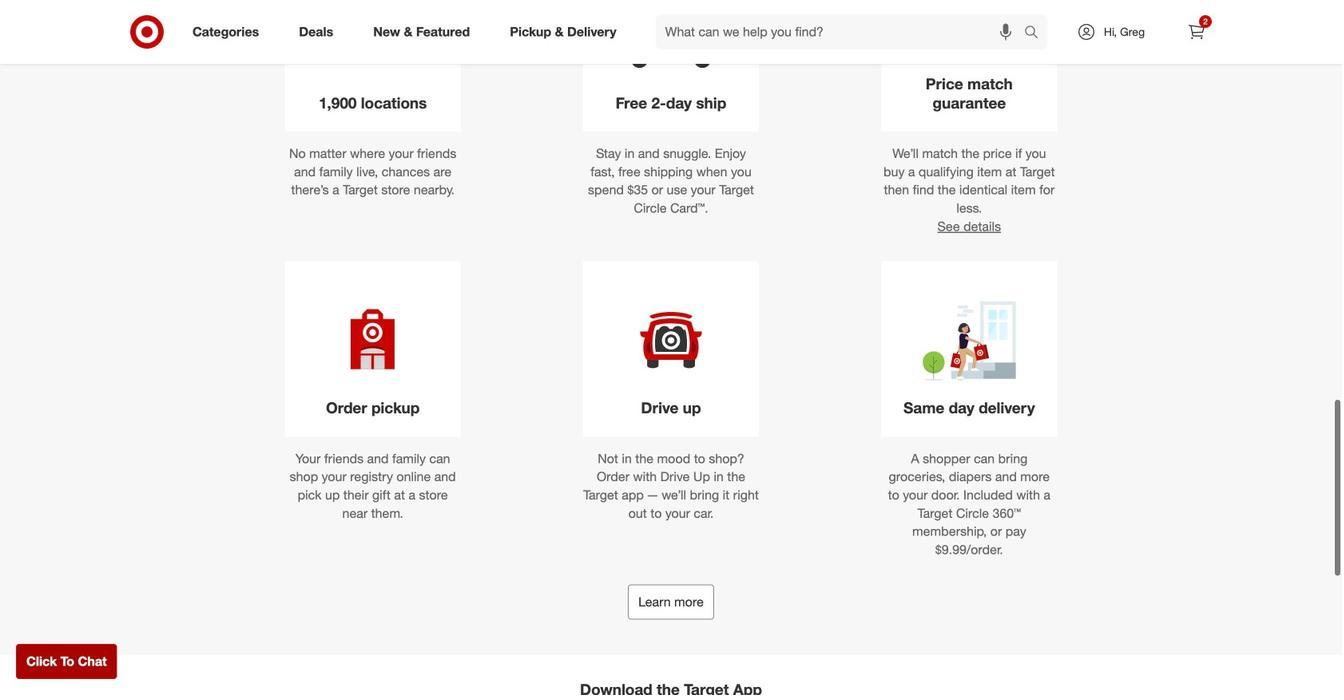 Task type: locate. For each thing, give the bounding box(es) containing it.
What can we help you find? suggestions appear below search field
[[656, 14, 1028, 50]]



Task type: vqa. For each thing, say whether or not it's contained in the screenshot.
The What Can We Help You Find? Suggestions Appear Below search box
yes



